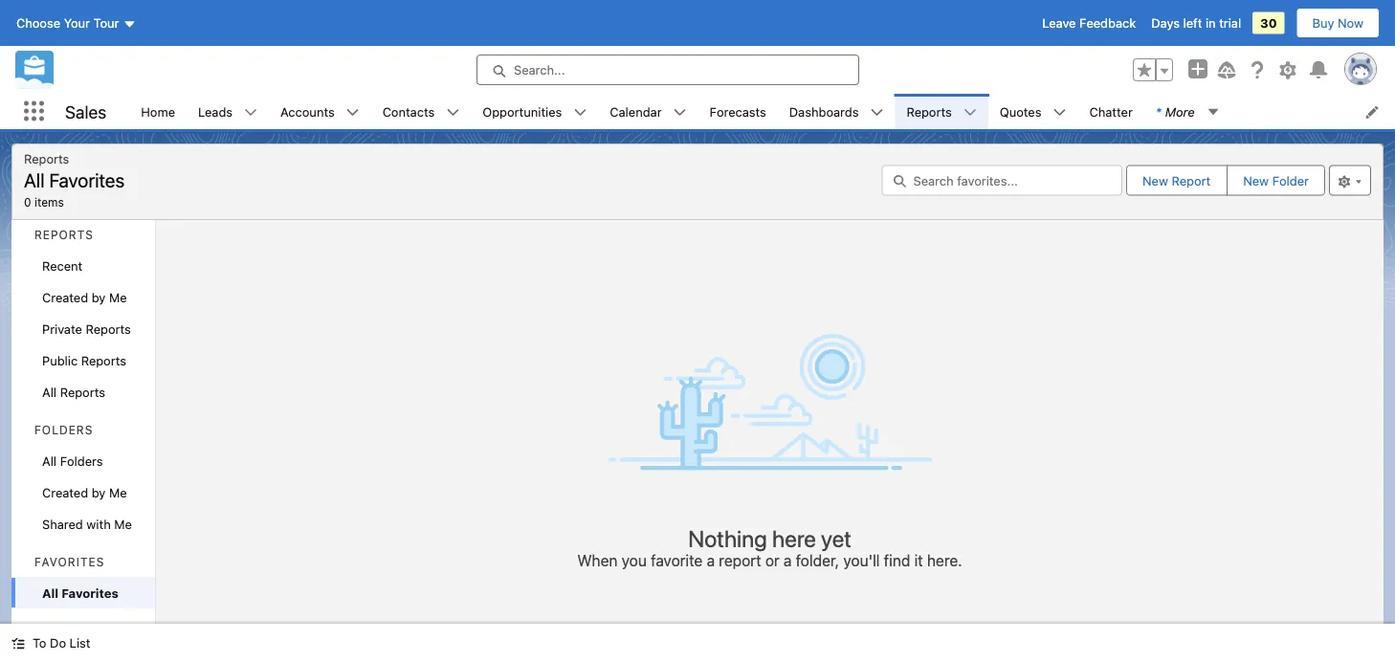 Task type: describe. For each thing, give the bounding box(es) containing it.
dashboards link
[[778, 94, 870, 129]]

all favorites link
[[11, 577, 155, 609]]

leave feedback
[[1042, 16, 1136, 30]]

1 a from the left
[[707, 552, 715, 570]]

choose your tour button
[[15, 8, 137, 38]]

do
[[50, 636, 66, 650]]

text default image for leads
[[244, 106, 257, 119]]

new folder
[[1243, 173, 1309, 188]]

private reports
[[42, 322, 131, 336]]

* more
[[1156, 104, 1195, 119]]

search... button
[[477, 55, 859, 85]]

tour
[[93, 16, 119, 30]]

more
[[1165, 104, 1195, 119]]

list
[[69, 636, 90, 650]]

Search favorites... text field
[[882, 165, 1122, 196]]

new for new report
[[1143, 173, 1168, 188]]

list containing home
[[129, 94, 1395, 129]]

left
[[1183, 16, 1202, 30]]

new for new folder
[[1243, 173, 1269, 188]]

it
[[914, 552, 923, 570]]

opportunities
[[483, 104, 562, 119]]

reports list item
[[895, 94, 988, 129]]

reports up recent
[[34, 228, 94, 242]]

leave
[[1042, 16, 1076, 30]]

text default image for opportunities
[[573, 106, 587, 119]]

leads list item
[[187, 94, 269, 129]]

buy now
[[1312, 16, 1364, 30]]

accounts list item
[[269, 94, 371, 129]]

calendar
[[610, 104, 662, 119]]

all reports
[[42, 385, 105, 399]]

created by me for with
[[42, 485, 127, 499]]

all for all favorites
[[42, 586, 58, 600]]

text default image for reports
[[963, 106, 977, 119]]

text default image for accounts
[[346, 106, 359, 119]]

reports inside the "reports all favorites 0 items"
[[24, 151, 69, 166]]

now
[[1338, 16, 1364, 30]]

folder
[[1272, 173, 1309, 188]]

trial
[[1219, 16, 1241, 30]]

report
[[1172, 173, 1211, 188]]

your
[[64, 16, 90, 30]]

or
[[765, 552, 780, 570]]

by for recent
[[92, 290, 106, 304]]

home link
[[129, 94, 187, 129]]

leads link
[[187, 94, 244, 129]]

buy
[[1312, 16, 1334, 30]]

text default image for calendar
[[673, 106, 687, 119]]

calendar link
[[598, 94, 673, 129]]

shared with me link
[[11, 508, 155, 540]]

recent link
[[11, 250, 155, 281]]

1 vertical spatial favorites
[[34, 555, 105, 569]]

you
[[622, 552, 647, 570]]

feedback
[[1079, 16, 1136, 30]]

favorites inside all favorites link
[[61, 586, 118, 600]]

30
[[1260, 16, 1277, 30]]

text default image right more
[[1206, 105, 1220, 119]]

you'll
[[843, 552, 880, 570]]

private reports link
[[11, 313, 155, 344]]

text default image for contacts
[[446, 106, 460, 119]]

leads
[[198, 104, 233, 119]]

report
[[719, 552, 761, 570]]

reports all favorites 0 items
[[24, 151, 125, 209]]

text default image inside to do list button
[[11, 637, 25, 650]]

all favorites
[[42, 586, 118, 600]]

reports up public reports
[[86, 322, 131, 336]]

opportunities list item
[[471, 94, 598, 129]]

created by me for reports
[[42, 290, 127, 304]]

2 a from the left
[[784, 552, 792, 570]]

items
[[34, 195, 64, 209]]

me for reports
[[109, 290, 127, 304]]

new folder button
[[1227, 165, 1325, 196]]

public reports link
[[11, 344, 155, 376]]

to do list
[[33, 636, 90, 650]]

all for all reports
[[42, 385, 57, 399]]



Task type: locate. For each thing, give the bounding box(es) containing it.
text default image right leads
[[244, 106, 257, 119]]

favorites
[[49, 168, 125, 191], [34, 555, 105, 569], [61, 586, 118, 600]]

4 text default image from the left
[[1053, 106, 1066, 119]]

recent
[[42, 258, 83, 273]]

public reports
[[42, 353, 126, 367]]

1 created from the top
[[42, 290, 88, 304]]

calendar list item
[[598, 94, 698, 129]]

1 created by me link from the top
[[11, 281, 155, 313]]

all down public
[[42, 385, 57, 399]]

group
[[1133, 58, 1173, 81]]

folder,
[[796, 552, 839, 570]]

created by me link up private reports
[[11, 281, 155, 313]]

shared with me
[[42, 517, 132, 531]]

0 vertical spatial favorites
[[49, 168, 125, 191]]

me for with
[[109, 485, 127, 499]]

chatter link
[[1078, 94, 1144, 129]]

text default image inside "accounts" list item
[[346, 106, 359, 119]]

new left report
[[1143, 173, 1168, 188]]

2 vertical spatial favorites
[[61, 586, 118, 600]]

1 vertical spatial by
[[92, 485, 106, 499]]

home
[[141, 104, 175, 119]]

me up private reports
[[109, 290, 127, 304]]

chatter
[[1089, 104, 1133, 119]]

text default image inside opportunities list item
[[573, 106, 587, 119]]

1 horizontal spatial new
[[1243, 173, 1269, 188]]

text default image
[[1206, 105, 1220, 119], [346, 106, 359, 119], [446, 106, 460, 119], [573, 106, 587, 119], [963, 106, 977, 119], [11, 637, 25, 650]]

created by me link
[[11, 281, 155, 313], [11, 477, 155, 508]]

1 vertical spatial folders
[[60, 454, 103, 468]]

choose your tour
[[16, 16, 119, 30]]

1 vertical spatial created by me
[[42, 485, 127, 499]]

new report
[[1143, 173, 1211, 188]]

created
[[42, 290, 88, 304], [42, 485, 88, 499]]

me
[[109, 290, 127, 304], [109, 485, 127, 499], [114, 517, 132, 531]]

by for all folders
[[92, 485, 106, 499]]

0 horizontal spatial new
[[1143, 173, 1168, 188]]

2 created from the top
[[42, 485, 88, 499]]

favorites up list
[[61, 586, 118, 600]]

me up 'with'
[[109, 485, 127, 499]]

dashboards
[[789, 104, 859, 119]]

text default image right quotes
[[1053, 106, 1066, 119]]

created by me down recent link
[[42, 290, 127, 304]]

text default image inside reports list item
[[963, 106, 977, 119]]

forecasts
[[710, 104, 766, 119]]

1 vertical spatial created by me link
[[11, 477, 155, 508]]

a
[[707, 552, 715, 570], [784, 552, 792, 570]]

contacts list item
[[371, 94, 471, 129]]

accounts link
[[269, 94, 346, 129]]

2 created by me link from the top
[[11, 477, 155, 508]]

yet
[[821, 525, 851, 552]]

opportunities link
[[471, 94, 573, 129]]

0 vertical spatial created
[[42, 290, 88, 304]]

text default image right accounts
[[346, 106, 359, 119]]

list
[[129, 94, 1395, 129]]

new report button
[[1127, 166, 1226, 195]]

created for shared
[[42, 485, 88, 499]]

sales
[[65, 101, 106, 122]]

by up private reports
[[92, 290, 106, 304]]

1 vertical spatial created
[[42, 485, 88, 499]]

text default image inside dashboards list item
[[870, 106, 884, 119]]

0 vertical spatial me
[[109, 290, 127, 304]]

a left report
[[707, 552, 715, 570]]

quotes
[[1000, 104, 1042, 119]]

text default image for quotes
[[1053, 106, 1066, 119]]

1 by from the top
[[92, 290, 106, 304]]

0 vertical spatial created by me link
[[11, 281, 155, 313]]

shared
[[42, 517, 83, 531]]

days
[[1151, 16, 1180, 30]]

all
[[24, 168, 45, 191], [42, 385, 57, 399], [42, 454, 57, 468], [42, 586, 58, 600]]

2 created by me from the top
[[42, 485, 127, 499]]

accounts
[[280, 104, 335, 119]]

buy now button
[[1296, 8, 1380, 38]]

all up shared
[[42, 454, 57, 468]]

3 text default image from the left
[[870, 106, 884, 119]]

folders up shared with me link
[[60, 454, 103, 468]]

in
[[1206, 16, 1216, 30]]

text default image left 'reports' link
[[870, 106, 884, 119]]

when
[[577, 552, 618, 570]]

favorites inside the "reports all favorites 0 items"
[[49, 168, 125, 191]]

dashboards list item
[[778, 94, 895, 129]]

created by me link for shared
[[11, 477, 155, 508]]

all for all folders
[[42, 454, 57, 468]]

reports up items
[[24, 151, 69, 166]]

new left folder
[[1243, 173, 1269, 188]]

all up "0"
[[24, 168, 45, 191]]

contacts link
[[371, 94, 446, 129]]

1 created by me from the top
[[42, 290, 127, 304]]

days left in trial
[[1151, 16, 1241, 30]]

2 by from the top
[[92, 485, 106, 499]]

folders up all folders
[[34, 423, 93, 437]]

text default image right calendar
[[673, 106, 687, 119]]

2 text default image from the left
[[673, 106, 687, 119]]

text default image left to at the bottom left of the page
[[11, 637, 25, 650]]

favorites up items
[[49, 168, 125, 191]]

1 new from the left
[[1143, 173, 1168, 188]]

reports link
[[895, 94, 963, 129]]

quotes link
[[988, 94, 1053, 129]]

0 vertical spatial folders
[[34, 423, 93, 437]]

nothing here yet when you favorite a report or a folder, you'll find it here.
[[577, 525, 962, 570]]

text default image inside 'leads' list item
[[244, 106, 257, 119]]

1 text default image from the left
[[244, 106, 257, 119]]

all folders
[[42, 454, 103, 468]]

reports down private reports
[[81, 353, 126, 367]]

text default image inside contacts list item
[[446, 106, 460, 119]]

text default image inside calendar list item
[[673, 106, 687, 119]]

0
[[24, 195, 31, 209]]

0 horizontal spatial a
[[707, 552, 715, 570]]

a right or
[[784, 552, 792, 570]]

by up 'with'
[[92, 485, 106, 499]]

2 vertical spatial me
[[114, 517, 132, 531]]

contacts
[[382, 104, 435, 119]]

text default image left quotes link
[[963, 106, 977, 119]]

reports down public reports link
[[60, 385, 105, 399]]

with
[[87, 517, 111, 531]]

reports inside list item
[[907, 104, 952, 119]]

by
[[92, 290, 106, 304], [92, 485, 106, 499]]

2 new from the left
[[1243, 173, 1269, 188]]

created by me down all folders link
[[42, 485, 127, 499]]

created by me link up "shared with me"
[[11, 477, 155, 508]]

new
[[1143, 173, 1168, 188], [1243, 173, 1269, 188]]

text default image left calendar
[[573, 106, 587, 119]]

folders
[[34, 423, 93, 437], [60, 454, 103, 468]]

text default image right contacts at the left top of the page
[[446, 106, 460, 119]]

private
[[42, 322, 82, 336]]

public
[[42, 353, 78, 367]]

favorites up all favorites
[[34, 555, 105, 569]]

search...
[[514, 63, 565, 77]]

quotes list item
[[988, 94, 1078, 129]]

text default image for dashboards
[[870, 106, 884, 119]]

favorite
[[651, 552, 703, 570]]

reports left quotes
[[907, 104, 952, 119]]

me right 'with'
[[114, 517, 132, 531]]

all folders link
[[11, 445, 155, 477]]

created for private
[[42, 290, 88, 304]]

created by me
[[42, 290, 127, 304], [42, 485, 127, 499]]

all inside the "reports all favorites 0 items"
[[24, 168, 45, 191]]

here
[[772, 525, 816, 552]]

created down recent
[[42, 290, 88, 304]]

all up to do list button
[[42, 586, 58, 600]]

to do list button
[[0, 624, 102, 662]]

reports
[[907, 104, 952, 119], [24, 151, 69, 166], [34, 228, 94, 242], [86, 322, 131, 336], [81, 353, 126, 367], [60, 385, 105, 399]]

0 vertical spatial by
[[92, 290, 106, 304]]

here.
[[927, 552, 962, 570]]

1 vertical spatial me
[[109, 485, 127, 499]]

choose
[[16, 16, 60, 30]]

find
[[884, 552, 910, 570]]

leave feedback link
[[1042, 16, 1136, 30]]

created up shared
[[42, 485, 88, 499]]

text default image inside quotes list item
[[1053, 106, 1066, 119]]

text default image
[[244, 106, 257, 119], [673, 106, 687, 119], [870, 106, 884, 119], [1053, 106, 1066, 119]]

forecasts link
[[698, 94, 778, 129]]

*
[[1156, 104, 1161, 119]]

all reports link
[[11, 376, 155, 408]]

0 vertical spatial created by me
[[42, 290, 127, 304]]

to
[[33, 636, 46, 650]]

1 horizontal spatial a
[[784, 552, 792, 570]]

nothing
[[688, 525, 767, 552]]

created by me link for private
[[11, 281, 155, 313]]



Task type: vqa. For each thing, say whether or not it's contained in the screenshot.
text default image in the REPORTS List Item
yes



